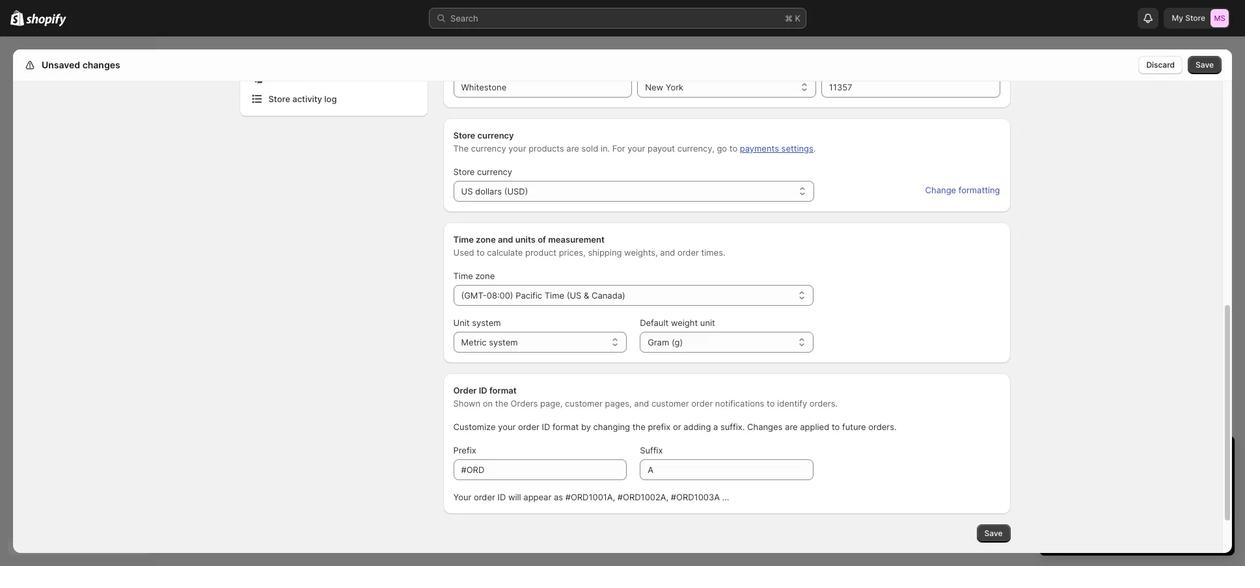Task type: describe. For each thing, give the bounding box(es) containing it.
gram (g)
[[648, 337, 683, 348]]

your order id will appear as #ord1001a, #ord1002a, #ord1003a ...
[[454, 492, 730, 503]]

search
[[451, 13, 479, 23]]

2 horizontal spatial and
[[661, 247, 676, 258]]

to inside time zone and units of measurement used to calculate product prices, shipping weights, and order times.
[[477, 247, 485, 258]]

your
[[454, 492, 472, 503]]

used
[[454, 247, 474, 258]]

the
[[454, 143, 469, 154]]

formatting
[[959, 185, 1001, 195]]

currency for store currency the currency your products are sold in. for your payout currency, go to payments settings .
[[478, 130, 514, 141]]

store currency the currency your products are sold in. for your payout currency, go to payments settings .
[[454, 130, 816, 154]]

suffix
[[640, 445, 663, 456]]

unit
[[454, 318, 470, 328]]

discard button
[[1139, 56, 1183, 74]]

format inside order id format shown on the orders page, customer pages, and customer order notifications to identify orders.
[[490, 386, 517, 396]]

store for store currency
[[454, 167, 475, 177]]

shipping
[[588, 247, 622, 258]]

applied
[[801, 422, 830, 432]]

will
[[509, 492, 521, 503]]

zone for time zone and units of measurement used to calculate product prices, shipping weights, and order times.
[[476, 234, 496, 245]]

default
[[640, 318, 669, 328]]

canada)
[[592, 290, 626, 301]]

measurement
[[548, 234, 605, 245]]

and inside order id format shown on the orders page, customer pages, and customer order notifications to identify orders.
[[635, 399, 650, 409]]

#ord1003a
[[671, 492, 720, 503]]

weights,
[[625, 247, 658, 258]]

store for store activity log
[[269, 94, 290, 104]]

activity
[[293, 94, 322, 104]]

Suffix text field
[[640, 460, 814, 481]]

unsaved
[[42, 59, 80, 70]]

go
[[717, 143, 728, 154]]

1 customer from the left
[[565, 399, 603, 409]]

shopify image
[[26, 13, 67, 27]]

change formatting button
[[918, 181, 1008, 199]]

appear
[[524, 492, 552, 503]]

#ord1001a,
[[566, 492, 616, 503]]

...
[[723, 492, 730, 503]]

changes
[[748, 422, 783, 432]]

your down orders
[[498, 422, 516, 432]]

payments
[[740, 143, 780, 154]]

2 customer from the left
[[652, 399, 689, 409]]

changes
[[82, 59, 120, 70]]

pages,
[[605, 399, 632, 409]]

page,
[[541, 399, 563, 409]]

payments settings link
[[740, 143, 814, 154]]

store currency
[[454, 167, 513, 177]]

order
[[454, 386, 477, 396]]

id inside order id format shown on the orders page, customer pages, and customer order notifications to identify orders.
[[479, 386, 488, 396]]

prefix
[[454, 445, 477, 456]]

1 vertical spatial save button
[[977, 525, 1011, 543]]

orders. inside order id format shown on the orders page, customer pages, and customer order notifications to identify orders.
[[810, 399, 838, 409]]

system for metric system
[[489, 337, 518, 348]]

order inside order id format shown on the orders page, customer pages, and customer order notifications to identify orders.
[[692, 399, 713, 409]]

weight
[[671, 318, 698, 328]]

settings
[[39, 59, 76, 70]]

order id format shown on the orders page, customer pages, and customer order notifications to identify orders.
[[454, 386, 838, 409]]

1 vertical spatial orders.
[[869, 422, 897, 432]]

discard
[[1147, 60, 1176, 70]]

⌘ k
[[785, 13, 801, 23]]

for
[[613, 143, 626, 154]]

(us
[[567, 290, 582, 301]]

customize your order id format by changing the prefix or adding a suffix. changes are applied to future orders.
[[454, 422, 897, 432]]

store activity log link
[[248, 90, 420, 108]]

policies link
[[248, 69, 420, 87]]

of
[[538, 234, 546, 245]]

Prefix text field
[[454, 460, 627, 481]]

currency,
[[678, 143, 715, 154]]

prices,
[[559, 247, 586, 258]]

(gmt-08:00) pacific time (us & canada)
[[461, 290, 626, 301]]

new
[[646, 82, 664, 92]]

shopify image
[[10, 10, 24, 26]]

orders
[[511, 399, 538, 409]]

metric
[[461, 337, 487, 348]]

store activity log
[[269, 94, 337, 104]]

settings
[[782, 143, 814, 154]]

metric system
[[461, 337, 518, 348]]

log
[[325, 94, 337, 104]]

in.
[[601, 143, 610, 154]]

gram
[[648, 337, 670, 348]]

order inside time zone and units of measurement used to calculate product prices, shipping weights, and order times.
[[678, 247, 699, 258]]



Task type: vqa. For each thing, say whether or not it's contained in the screenshot.
Suffix text box
yes



Task type: locate. For each thing, give the bounding box(es) containing it.
to left future
[[832, 422, 840, 432]]

zone
[[476, 234, 496, 245], [476, 271, 495, 281]]

dollars
[[475, 186, 502, 197]]

and right the pages,
[[635, 399, 650, 409]]

to inside store currency the currency your products are sold in. for your payout currency, go to payments settings .
[[730, 143, 738, 154]]

us
[[461, 186, 473, 197]]

your left products
[[509, 143, 527, 154]]

0 horizontal spatial orders.
[[810, 399, 838, 409]]

units
[[516, 234, 536, 245]]

1 vertical spatial system
[[489, 337, 518, 348]]

1 horizontal spatial id
[[498, 492, 506, 503]]

0 horizontal spatial save
[[985, 529, 1003, 539]]

⌘
[[785, 13, 793, 23]]

(usd)
[[505, 186, 528, 197]]

save for bottom save button
[[985, 529, 1003, 539]]

0 horizontal spatial format
[[490, 386, 517, 396]]

store up us
[[454, 167, 475, 177]]

prefix
[[648, 422, 671, 432]]

time for time zone
[[454, 271, 473, 281]]

time inside time zone and units of measurement used to calculate product prices, shipping weights, and order times.
[[454, 234, 474, 245]]

2 vertical spatial and
[[635, 399, 650, 409]]

pacific
[[516, 290, 543, 301]]

future
[[843, 422, 867, 432]]

1 horizontal spatial the
[[633, 422, 646, 432]]

1 horizontal spatial are
[[785, 422, 798, 432]]

save for the topmost save button
[[1196, 60, 1215, 70]]

settings dialog
[[13, 0, 1233, 554]]

time up (gmt-
[[454, 271, 473, 281]]

1 horizontal spatial and
[[635, 399, 650, 409]]

(g)
[[672, 337, 683, 348]]

0 vertical spatial the
[[495, 399, 509, 409]]

0 vertical spatial currency
[[478, 130, 514, 141]]

1 vertical spatial the
[[633, 422, 646, 432]]

0 vertical spatial time
[[454, 234, 474, 245]]

id up on
[[479, 386, 488, 396]]

system for unit system
[[472, 318, 501, 328]]

2 vertical spatial id
[[498, 492, 506, 503]]

change
[[926, 185, 957, 195]]

store up the the
[[454, 130, 476, 141]]

orders. right future
[[869, 422, 897, 432]]

us dollars (usd)
[[461, 186, 528, 197]]

1 vertical spatial format
[[553, 422, 579, 432]]

and up calculate
[[498, 234, 514, 245]]

1 vertical spatial save
[[985, 529, 1003, 539]]

are inside store currency the currency your products are sold in. for your payout currency, go to payments settings .
[[567, 143, 580, 154]]

order down orders
[[518, 422, 540, 432]]

1 vertical spatial time
[[454, 271, 473, 281]]

the inside order id format shown on the orders page, customer pages, and customer order notifications to identify orders.
[[495, 399, 509, 409]]

store for store currency the currency your products are sold in. for your payout currency, go to payments settings .
[[454, 130, 476, 141]]

products
[[529, 143, 564, 154]]

.
[[814, 143, 816, 154]]

1 horizontal spatial save
[[1196, 60, 1215, 70]]

unit system
[[454, 318, 501, 328]]

1 horizontal spatial format
[[553, 422, 579, 432]]

0 vertical spatial format
[[490, 386, 517, 396]]

1 vertical spatial zone
[[476, 271, 495, 281]]

as
[[554, 492, 563, 503]]

1 horizontal spatial orders.
[[869, 422, 897, 432]]

0 horizontal spatial the
[[495, 399, 509, 409]]

2 vertical spatial currency
[[477, 167, 513, 177]]

system
[[472, 318, 501, 328], [489, 337, 518, 348]]

store
[[1186, 13, 1206, 23], [269, 94, 290, 104], [454, 130, 476, 141], [454, 167, 475, 177]]

2 vertical spatial time
[[545, 290, 565, 301]]

store right the my
[[1186, 13, 1206, 23]]

0 vertical spatial save
[[1196, 60, 1215, 70]]

my
[[1173, 13, 1184, 23]]

0 horizontal spatial and
[[498, 234, 514, 245]]

changing
[[594, 422, 630, 432]]

0 horizontal spatial save button
[[977, 525, 1011, 543]]

zone up calculate
[[476, 234, 496, 245]]

08:00)
[[487, 290, 514, 301]]

store down the policies
[[269, 94, 290, 104]]

0 vertical spatial and
[[498, 234, 514, 245]]

0 vertical spatial system
[[472, 318, 501, 328]]

the
[[495, 399, 509, 409], [633, 422, 646, 432]]

unsaved changes
[[42, 59, 120, 70]]

system right metric
[[489, 337, 518, 348]]

k
[[796, 13, 801, 23]]

or
[[673, 422, 682, 432]]

zone inside time zone and units of measurement used to calculate product prices, shipping weights, and order times.
[[476, 234, 496, 245]]

format left by
[[553, 422, 579, 432]]

2 horizontal spatial id
[[542, 422, 550, 432]]

to inside order id format shown on the orders page, customer pages, and customer order notifications to identify orders.
[[767, 399, 775, 409]]

and
[[498, 234, 514, 245], [661, 247, 676, 258], [635, 399, 650, 409]]

(gmt-
[[461, 290, 487, 301]]

save button
[[1189, 56, 1222, 74], [977, 525, 1011, 543]]

id down page,
[[542, 422, 550, 432]]

calculate
[[487, 247, 523, 258]]

identify
[[778, 399, 808, 409]]

notifications
[[716, 399, 765, 409]]

product
[[526, 247, 557, 258]]

to right go
[[730, 143, 738, 154]]

times.
[[702, 247, 726, 258]]

0 vertical spatial zone
[[476, 234, 496, 245]]

dialog
[[1238, 49, 1246, 554]]

0 horizontal spatial id
[[479, 386, 488, 396]]

adding
[[684, 422, 711, 432]]

a
[[714, 422, 719, 432]]

time zone
[[454, 271, 495, 281]]

the right on
[[495, 399, 509, 409]]

time
[[454, 234, 474, 245], [454, 271, 473, 281], [545, 290, 565, 301]]

zone up (gmt-
[[476, 271, 495, 281]]

&
[[584, 290, 590, 301]]

1 vertical spatial are
[[785, 422, 798, 432]]

my store image
[[1211, 9, 1230, 27]]

time for time zone and units of measurement used to calculate product prices, shipping weights, and order times.
[[454, 234, 474, 245]]

currency
[[478, 130, 514, 141], [471, 143, 506, 154], [477, 167, 513, 177]]

1 vertical spatial currency
[[471, 143, 506, 154]]

order right the your
[[474, 492, 495, 503]]

customer up by
[[565, 399, 603, 409]]

to right used
[[477, 247, 485, 258]]

time up used
[[454, 234, 474, 245]]

1 vertical spatial and
[[661, 247, 676, 258]]

1 horizontal spatial customer
[[652, 399, 689, 409]]

system up the metric system
[[472, 318, 501, 328]]

time left (us
[[545, 290, 565, 301]]

#ord1002a,
[[618, 492, 669, 503]]

are left applied
[[785, 422, 798, 432]]

unit
[[701, 318, 716, 328]]

customer
[[565, 399, 603, 409], [652, 399, 689, 409]]

on
[[483, 399, 493, 409]]

policies
[[269, 73, 300, 83]]

your trial just started element
[[1040, 470, 1235, 556]]

your right for
[[628, 143, 646, 154]]

new york
[[646, 82, 684, 92]]

change formatting
[[926, 185, 1001, 195]]

customize
[[454, 422, 496, 432]]

shown
[[454, 399, 481, 409]]

0 vertical spatial are
[[567, 143, 580, 154]]

to
[[730, 143, 738, 154], [477, 247, 485, 258], [767, 399, 775, 409], [832, 422, 840, 432]]

customer up the "customize your order id format by changing the prefix or adding a suffix. changes are applied to future orders."
[[652, 399, 689, 409]]

by
[[581, 422, 591, 432]]

my store
[[1173, 13, 1206, 23]]

format
[[490, 386, 517, 396], [553, 422, 579, 432]]

0 vertical spatial id
[[479, 386, 488, 396]]

store inside store currency the currency your products are sold in. for your payout currency, go to payments settings .
[[454, 130, 476, 141]]

None text field
[[454, 77, 632, 98], [822, 77, 1001, 98], [454, 77, 632, 98], [822, 77, 1001, 98]]

0 horizontal spatial are
[[567, 143, 580, 154]]

currency for store currency
[[477, 167, 513, 177]]

format up on
[[490, 386, 517, 396]]

york
[[666, 82, 684, 92]]

0 horizontal spatial customer
[[565, 399, 603, 409]]

order left the times.
[[678, 247, 699, 258]]

payout
[[648, 143, 675, 154]]

time zone and units of measurement used to calculate product prices, shipping weights, and order times.
[[454, 234, 726, 258]]

suffix.
[[721, 422, 745, 432]]

0 vertical spatial orders.
[[810, 399, 838, 409]]

order up adding
[[692, 399, 713, 409]]

id left will
[[498, 492, 506, 503]]

to left 'identify'
[[767, 399, 775, 409]]

1 vertical spatial id
[[542, 422, 550, 432]]

and right weights,
[[661, 247, 676, 258]]

0 vertical spatial save button
[[1189, 56, 1222, 74]]

zone for time zone
[[476, 271, 495, 281]]

1 horizontal spatial save button
[[1189, 56, 1222, 74]]

id
[[479, 386, 488, 396], [542, 422, 550, 432], [498, 492, 506, 503]]

are left sold
[[567, 143, 580, 154]]

sold
[[582, 143, 599, 154]]

the left prefix
[[633, 422, 646, 432]]

orders. up applied
[[810, 399, 838, 409]]

default weight unit
[[640, 318, 716, 328]]



